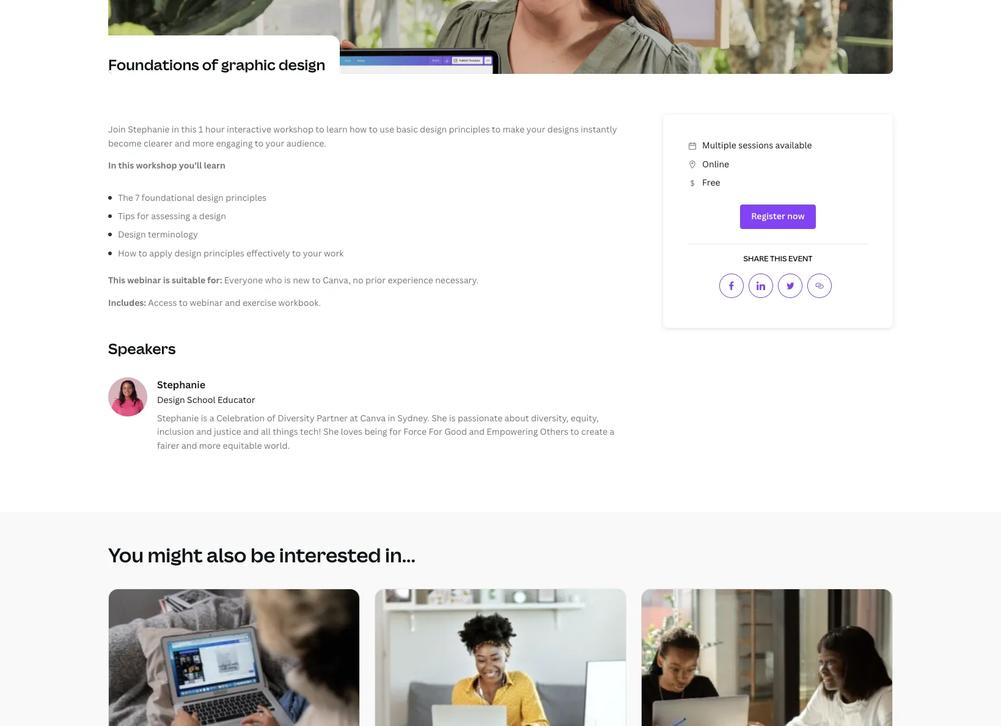 Task type: locate. For each thing, give the bounding box(es) containing it.
1
[[199, 124, 203, 135]]

a up justice
[[210, 413, 214, 424]]

and down everyone on the left top of the page
[[225, 297, 241, 308]]

0 vertical spatial webinar
[[127, 275, 161, 286]]

in this workshop you'll learn
[[108, 160, 226, 171]]

webinar down for:
[[190, 297, 223, 308]]

stephanie is a celebration of diversity partner at canva in sydney.  she is passionate about diversity, equity, inclusion and justice and all things tech!  she loves being for force for good and empowering others to create a fairer and more equitable world.
[[157, 413, 615, 452]]

webinar right this
[[127, 275, 161, 286]]

design up how
[[118, 229, 146, 240]]

workshop up audience.
[[273, 124, 314, 135]]

tips for assessing a design
[[118, 210, 226, 222]]

1 vertical spatial design
[[157, 394, 185, 406]]

foundations of graphic design
[[108, 55, 325, 75]]

1 horizontal spatial for
[[389, 426, 402, 438]]

0 vertical spatial more
[[192, 137, 214, 149]]

workbook.
[[278, 297, 321, 308]]

is down school
[[201, 413, 207, 424]]

1 vertical spatial of
[[267, 413, 276, 424]]

0 horizontal spatial she
[[323, 426, 339, 438]]

7
[[135, 192, 140, 203]]

2 vertical spatial a
[[610, 426, 615, 438]]

0 horizontal spatial of
[[202, 55, 218, 75]]

2 vertical spatial stephanie
[[157, 413, 199, 424]]

is up "good"
[[449, 413, 456, 424]]

more
[[192, 137, 214, 149], [199, 440, 221, 452]]

she
[[432, 413, 447, 424], [323, 426, 339, 438]]

0 vertical spatial for
[[137, 210, 149, 222]]

2 horizontal spatial this
[[770, 253, 787, 264]]

0 vertical spatial of
[[202, 55, 218, 75]]

1 horizontal spatial your
[[303, 247, 322, 259]]

in
[[108, 160, 116, 171]]

to down equity,
[[571, 426, 579, 438]]

1 vertical spatial this
[[118, 160, 134, 171]]

in right canva
[[388, 413, 395, 424]]

your down interactive
[[266, 137, 285, 149]]

this right the in
[[118, 160, 134, 171]]

for inside stephanie is a celebration of diversity partner at canva in sydney.  she is passionate about diversity, equity, inclusion and justice and all things tech!  she loves being for force for good and empowering others to create a fairer and more equitable world.
[[389, 426, 402, 438]]

design inside the join stephanie in this 1 hour interactive workshop to learn how to use basic design principles to make your designs instantly become clearer and more engaging to your audience.
[[420, 124, 447, 135]]

1 vertical spatial stephanie
[[157, 379, 205, 392]]

principles left make
[[449, 124, 490, 135]]

to inside stephanie is a celebration of diversity partner at canva in sydney.  she is passionate about diversity, equity, inclusion and justice and all things tech!  she loves being for force for good and empowering others to create a fairer and more equitable world.
[[571, 426, 579, 438]]

workshop
[[273, 124, 314, 135], [136, 160, 177, 171]]

clearer
[[144, 137, 173, 149]]

for
[[429, 426, 443, 438]]

speakers
[[108, 339, 176, 359]]

design left school
[[157, 394, 185, 406]]

is
[[163, 275, 170, 286], [284, 275, 291, 286], [201, 413, 207, 424], [449, 413, 456, 424]]

0 horizontal spatial a
[[192, 210, 197, 222]]

0 horizontal spatial your
[[266, 137, 285, 149]]

experience
[[388, 275, 433, 286]]

how
[[118, 247, 136, 259]]

inclusion
[[157, 426, 194, 438]]

2 vertical spatial principles
[[204, 247, 244, 259]]

webinar
[[127, 275, 161, 286], [190, 297, 223, 308]]

she down "partner"
[[323, 426, 339, 438]]

and down passionate
[[469, 426, 485, 438]]

force
[[404, 426, 427, 438]]

design right graphic
[[279, 55, 325, 75]]

stephanie up clearer
[[128, 124, 170, 135]]

interested
[[279, 542, 381, 569]]

1 horizontal spatial webinar
[[190, 297, 223, 308]]

1 horizontal spatial of
[[267, 413, 276, 424]]

and down inclusion
[[182, 440, 197, 452]]

to right access
[[179, 297, 188, 308]]

design
[[118, 229, 146, 240], [157, 394, 185, 406]]

1 vertical spatial learn
[[204, 160, 226, 171]]

principles down engaging
[[226, 192, 267, 203]]

good
[[445, 426, 467, 438]]

1 horizontal spatial this
[[181, 124, 197, 135]]

foundations
[[108, 55, 199, 75]]

stephanie inside stephanie is a celebration of diversity partner at canva in sydney.  she is passionate about diversity, equity, inclusion and justice and all things tech!  she loves being for force for good and empowering others to create a fairer and more equitable world.
[[157, 413, 199, 424]]

learn
[[327, 124, 348, 135], [204, 160, 226, 171]]

of inside stephanie is a celebration of diversity partner at canva in sydney.  she is passionate about diversity, equity, inclusion and justice and all things tech!  she loves being for force for good and empowering others to create a fairer and more equitable world.
[[267, 413, 276, 424]]

stephanie
[[128, 124, 170, 135], [157, 379, 205, 392], [157, 413, 199, 424]]

1 vertical spatial for
[[389, 426, 402, 438]]

1 vertical spatial in
[[388, 413, 395, 424]]

includes: access to webinar and exercise workbook.
[[108, 297, 321, 308]]

your left work
[[303, 247, 322, 259]]

1 vertical spatial principles
[[226, 192, 267, 203]]

apply
[[149, 247, 172, 259]]

a right create
[[610, 426, 615, 438]]

sydney.
[[397, 413, 430, 424]]

1 horizontal spatial in
[[388, 413, 395, 424]]

stephanie up school
[[157, 379, 205, 392]]

of up all at the left
[[267, 413, 276, 424]]

1 vertical spatial your
[[266, 137, 285, 149]]

tech!
[[300, 426, 321, 438]]

1 horizontal spatial she
[[432, 413, 447, 424]]

she up for
[[432, 413, 447, 424]]

1 vertical spatial she
[[323, 426, 339, 438]]

this
[[181, 124, 197, 135], [118, 160, 134, 171], [770, 253, 787, 264]]

principles
[[449, 124, 490, 135], [226, 192, 267, 203], [204, 247, 244, 259]]

design inside stephanie design school educator
[[157, 394, 185, 406]]

0 horizontal spatial learn
[[204, 160, 226, 171]]

assessing
[[151, 210, 190, 222]]

basic
[[396, 124, 418, 135]]

1 vertical spatial workshop
[[136, 160, 177, 171]]

0 vertical spatial stephanie
[[128, 124, 170, 135]]

learn left how
[[327, 124, 348, 135]]

share
[[744, 253, 769, 264]]

and
[[175, 137, 190, 149], [225, 297, 241, 308], [196, 426, 212, 438], [243, 426, 259, 438], [469, 426, 485, 438], [182, 440, 197, 452]]

your right make
[[527, 124, 546, 135]]

0 horizontal spatial webinar
[[127, 275, 161, 286]]

2 vertical spatial this
[[770, 253, 787, 264]]

0 horizontal spatial design
[[118, 229, 146, 240]]

work
[[324, 247, 344, 259]]

learn right you'll at top
[[204, 160, 226, 171]]

0 vertical spatial in
[[172, 124, 179, 135]]

stephanie up inclusion
[[157, 413, 199, 424]]

workshop inside the join stephanie in this 1 hour interactive workshop to learn how to use basic design principles to make your designs instantly become clearer and more engaging to your audience.
[[273, 124, 314, 135]]

principles up for:
[[204, 247, 244, 259]]

design right basic
[[420, 124, 447, 135]]

0 horizontal spatial workshop
[[136, 160, 177, 171]]

for right tips on the left of page
[[137, 210, 149, 222]]

and up you'll at top
[[175, 137, 190, 149]]

to
[[316, 124, 324, 135], [369, 124, 378, 135], [492, 124, 501, 135], [255, 137, 264, 149], [138, 247, 147, 259], [292, 247, 301, 259], [312, 275, 321, 286], [179, 297, 188, 308], [571, 426, 579, 438]]

0 vertical spatial a
[[192, 210, 197, 222]]

principles for how to apply design principles effectively to your work
[[204, 247, 244, 259]]

0 horizontal spatial in
[[172, 124, 179, 135]]

join stephanie in this 1 hour interactive workshop to learn how to use basic design principles to make your designs instantly become clearer and more engaging to your audience.
[[108, 124, 617, 149]]

for
[[137, 210, 149, 222], [389, 426, 402, 438]]

this left event
[[770, 253, 787, 264]]

1 horizontal spatial learn
[[327, 124, 348, 135]]

how to apply design principles effectively to your work
[[118, 247, 344, 259]]

this
[[108, 275, 125, 286]]

stephanie inside stephanie design school educator
[[157, 379, 205, 392]]

1 horizontal spatial design
[[157, 394, 185, 406]]

for right being
[[389, 426, 402, 438]]

your
[[527, 124, 546, 135], [266, 137, 285, 149], [303, 247, 322, 259]]

stephanie inside the join stephanie in this 1 hour interactive workshop to learn how to use basic design principles to make your designs instantly become clearer and more engaging to your audience.
[[128, 124, 170, 135]]

be
[[251, 542, 275, 569]]

school
[[187, 394, 216, 406]]

a down the 7 foundational design principles
[[192, 210, 197, 222]]

this left 1
[[181, 124, 197, 135]]

all
[[261, 426, 271, 438]]

0 vertical spatial learn
[[327, 124, 348, 135]]

design
[[279, 55, 325, 75], [420, 124, 447, 135], [197, 192, 224, 203], [199, 210, 226, 222], [175, 247, 202, 259]]

0 vertical spatial principles
[[449, 124, 490, 135]]

0 vertical spatial workshop
[[273, 124, 314, 135]]

also
[[207, 542, 247, 569]]

design terminology
[[118, 229, 198, 240]]

more inside stephanie is a celebration of diversity partner at canva in sydney.  she is passionate about diversity, equity, inclusion and justice and all things tech!  she loves being for force for good and empowering others to create a fairer and more equitable world.
[[199, 440, 221, 452]]

1 horizontal spatial workshop
[[273, 124, 314, 135]]

multiple sessions available
[[702, 140, 812, 151]]

new
[[293, 275, 310, 286]]

workshop down clearer
[[136, 160, 177, 171]]

to left use
[[369, 124, 378, 135]]

design down you'll at top
[[197, 192, 224, 203]]

of left graphic
[[202, 55, 218, 75]]

2 horizontal spatial your
[[527, 124, 546, 135]]

1 vertical spatial more
[[199, 440, 221, 452]]

0 horizontal spatial this
[[118, 160, 134, 171]]

1 vertical spatial webinar
[[190, 297, 223, 308]]

0 vertical spatial she
[[432, 413, 447, 424]]

in up clearer
[[172, 124, 179, 135]]

this for share this event
[[770, 253, 787, 264]]

design down 'terminology' on the top left of page
[[175, 247, 202, 259]]

effectively
[[247, 247, 290, 259]]

0 vertical spatial this
[[181, 124, 197, 135]]

passionate
[[458, 413, 503, 424]]

more down 1
[[192, 137, 214, 149]]

more down justice
[[199, 440, 221, 452]]

world.
[[264, 440, 290, 452]]

to down interactive
[[255, 137, 264, 149]]

1 vertical spatial a
[[210, 413, 214, 424]]

access
[[148, 297, 177, 308]]

you might also be interested in...
[[108, 542, 416, 569]]

a
[[192, 210, 197, 222], [210, 413, 214, 424], [610, 426, 615, 438]]



Task type: vqa. For each thing, say whether or not it's contained in the screenshot.
the Force
yes



Task type: describe. For each thing, give the bounding box(es) containing it.
you'll
[[179, 160, 202, 171]]

who
[[265, 275, 282, 286]]

to up this webinar is suitable for: everyone who is new to canva, no prior experience necessary.
[[292, 247, 301, 259]]

join
[[108, 124, 126, 135]]

to left make
[[492, 124, 501, 135]]

multiple
[[702, 140, 737, 151]]

the 7 foundational design principles
[[118, 192, 267, 203]]

in inside the join stephanie in this 1 hour interactive workshop to learn how to use basic design principles to make your designs instantly become clearer and more engaging to your audience.
[[172, 124, 179, 135]]

stephanie for stephanie design school educator
[[157, 379, 205, 392]]

everyone
[[224, 275, 263, 286]]

being
[[365, 426, 387, 438]]

foundational
[[142, 192, 195, 203]]

how
[[350, 124, 367, 135]]

2 vertical spatial your
[[303, 247, 322, 259]]

design down the 7 foundational design principles
[[199, 210, 226, 222]]

the
[[118, 192, 133, 203]]

tips
[[118, 210, 135, 222]]

justice
[[214, 426, 241, 438]]

more inside the join stephanie in this 1 hour interactive workshop to learn how to use basic design principles to make your designs instantly become clearer and more engaging to your audience.
[[192, 137, 214, 149]]

and inside the join stephanie in this 1 hour interactive workshop to learn how to use basic design principles to make your designs instantly become clearer and more engaging to your audience.
[[175, 137, 190, 149]]

celebration
[[216, 413, 265, 424]]

sessions
[[739, 140, 774, 151]]

0 vertical spatial your
[[527, 124, 546, 135]]

in...
[[385, 542, 416, 569]]

stephanie for stephanie is a celebration of diversity partner at canva in sydney.  she is passionate about diversity, equity, inclusion and justice and all things tech!  she loves being for force for good and empowering others to create a fairer and more equitable world.
[[157, 413, 199, 424]]

design for how to apply design principles effectively to your work
[[175, 247, 202, 259]]

this for in this workshop you'll learn
[[118, 160, 134, 171]]

others
[[540, 426, 569, 438]]

about
[[505, 413, 529, 424]]

partner
[[317, 413, 348, 424]]

to right how
[[138, 247, 147, 259]]

suitable
[[172, 275, 206, 286]]

available
[[776, 140, 812, 151]]

engaging
[[216, 137, 253, 149]]

instantly
[[581, 124, 617, 135]]

audience.
[[287, 137, 326, 149]]

1 horizontal spatial a
[[210, 413, 214, 424]]

loves
[[341, 426, 363, 438]]

for:
[[207, 275, 222, 286]]

equity,
[[571, 413, 599, 424]]

hour
[[205, 124, 225, 135]]

no
[[353, 275, 364, 286]]

design for the 7 foundational design principles
[[197, 192, 224, 203]]

to up audience.
[[316, 124, 324, 135]]

and left all at the left
[[243, 426, 259, 438]]

event
[[789, 253, 813, 264]]

principles inside the join stephanie in this 1 hour interactive workshop to learn how to use basic design principles to make your designs instantly become clearer and more engaging to your audience.
[[449, 124, 490, 135]]

share this event
[[744, 253, 813, 264]]

0 vertical spatial design
[[118, 229, 146, 240]]

and left justice
[[196, 426, 212, 438]]

is left the suitable
[[163, 275, 170, 286]]

use
[[380, 124, 394, 135]]

interactive
[[227, 124, 271, 135]]

things
[[273, 426, 298, 438]]

principles for the 7 foundational design principles
[[226, 192, 267, 203]]

exercise
[[243, 297, 276, 308]]

stephanie design school educator
[[157, 379, 255, 406]]

0 horizontal spatial for
[[137, 210, 149, 222]]

educator
[[218, 394, 255, 406]]

you
[[108, 542, 144, 569]]

free
[[702, 177, 721, 188]]

prior
[[366, 275, 386, 286]]

to right "new"
[[312, 275, 321, 286]]

this inside the join stephanie in this 1 hour interactive workshop to learn how to use basic design principles to make your designs instantly become clearer and more engaging to your audience.
[[181, 124, 197, 135]]

equitable
[[223, 440, 262, 452]]

fairer
[[157, 440, 179, 452]]

2 horizontal spatial a
[[610, 426, 615, 438]]

this webinar is suitable for: everyone who is new to canva, no prior experience necessary.
[[108, 275, 479, 286]]

is left "new"
[[284, 275, 291, 286]]

in inside stephanie is a celebration of diversity partner at canva in sydney.  she is passionate about diversity, equity, inclusion and justice and all things tech!  she loves being for force for good and empowering others to create a fairer and more equitable world.
[[388, 413, 395, 424]]

become
[[108, 137, 142, 149]]

canva,
[[323, 275, 351, 286]]

might
[[148, 542, 203, 569]]

make
[[503, 124, 525, 135]]

create
[[581, 426, 608, 438]]

includes:
[[108, 297, 146, 308]]

diversity,
[[531, 413, 569, 424]]

diversity
[[278, 413, 315, 424]]

necessary.
[[435, 275, 479, 286]]

online
[[702, 158, 729, 170]]

canva
[[360, 413, 386, 424]]

learn inside the join stephanie in this 1 hour interactive workshop to learn how to use basic design principles to make your designs instantly become clearer and more engaging to your audience.
[[327, 124, 348, 135]]

design for foundations of graphic design
[[279, 55, 325, 75]]

terminology
[[148, 229, 198, 240]]

graphic
[[221, 55, 276, 75]]

empowering
[[487, 426, 538, 438]]

at
[[350, 413, 358, 424]]

designs
[[548, 124, 579, 135]]



